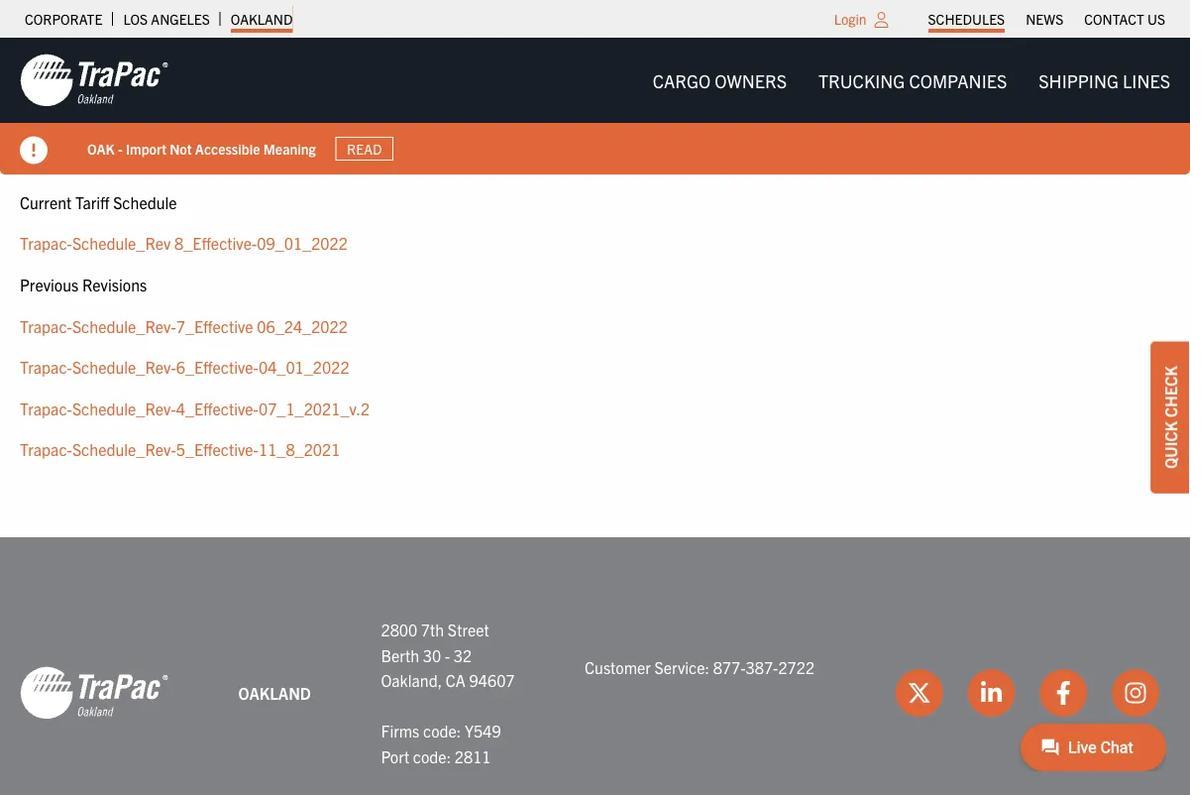 Task type: describe. For each thing, give the bounding box(es) containing it.
8_effective-
[[175, 233, 257, 253]]

oak - import not accessible meaning
[[87, 139, 316, 157]]

trapac- for trapac-schedule_rev 8_effective-09_01_2022
[[20, 233, 72, 253]]

7_effective
[[176, 316, 253, 335]]

quick check
[[1161, 366, 1181, 469]]

schedule_rev- for 5_effective-
[[72, 439, 176, 459]]

port
[[381, 746, 410, 766]]

1 oakland image from the top
[[20, 53, 169, 108]]

schedule_rev- for 7_effective
[[72, 316, 176, 335]]

quick check link
[[1151, 341, 1191, 494]]

shipping
[[1039, 69, 1119, 91]]

corporate
[[25, 10, 102, 28]]

angeles
[[151, 10, 210, 28]]

877-
[[713, 657, 746, 677]]

los angeles link
[[123, 5, 210, 33]]

schedules link
[[928, 5, 1005, 33]]

import
[[126, 139, 167, 157]]

companies
[[909, 69, 1007, 91]]

04_01_2022
[[259, 357, 350, 377]]

cargo
[[653, 69, 711, 91]]

check
[[1161, 366, 1181, 417]]

us
[[1148, 10, 1166, 28]]

trapac- for trapac-schedule_rev-7_effective 06_24_2022
[[20, 316, 72, 335]]

read
[[347, 140, 382, 158]]

revisions
[[82, 274, 147, 294]]

trapac-schedule_rev 8_effective-09_01_2022 link
[[20, 233, 348, 253]]

corporate link
[[25, 5, 102, 33]]

trapac-schedule_rev-7_effective 06_24_2022
[[20, 316, 348, 335]]

trucking companies link
[[803, 60, 1023, 100]]

read link
[[336, 137, 394, 161]]

trapac-schedule_rev-6_effective-04_01_2022
[[20, 357, 350, 377]]

2800
[[381, 619, 418, 639]]

4_effective-
[[176, 398, 259, 418]]

main content containing current tariff schedule
[[0, 189, 1191, 478]]

trapac-schedule_rev-7_effective 06_24_2022 link
[[20, 316, 348, 335]]

07_1_2021_v.2
[[259, 398, 370, 418]]

y549
[[465, 721, 501, 741]]

oakland image inside footer
[[20, 665, 169, 721]]

0 vertical spatial code:
[[423, 721, 461, 741]]

schedule_rev- for 6_effective-
[[72, 357, 176, 377]]

firms code:  y549 port code:  2811
[[381, 721, 501, 766]]

customer service: 877-387-2722
[[585, 657, 815, 677]]

footer containing 2800 7th street
[[0, 537, 1191, 795]]

menu bar containing schedules
[[918, 5, 1176, 33]]

los angeles
[[123, 10, 210, 28]]

light image
[[875, 12, 889, 28]]

5_effective-
[[176, 439, 259, 459]]

banner containing cargo owners
[[0, 38, 1191, 174]]

shipping lines
[[1039, 69, 1171, 91]]

09_01_2022
[[257, 233, 348, 253]]

06_24_2022
[[257, 316, 348, 335]]

oakland inside footer
[[238, 683, 311, 703]]

shipping lines menu item
[[1023, 60, 1187, 100]]

trapac-schedule_rev 8_effective-09_01_2022
[[20, 233, 348, 253]]

meaning
[[263, 139, 316, 157]]

news link
[[1026, 5, 1064, 33]]

oak
[[87, 139, 115, 157]]

solid image
[[20, 136, 48, 164]]

previous
[[20, 274, 79, 294]]

accessible
[[195, 139, 260, 157]]

not
[[170, 139, 192, 157]]

street
[[448, 619, 489, 639]]

service:
[[655, 657, 710, 677]]



Task type: locate. For each thing, give the bounding box(es) containing it.
schedule_rev- down trapac-schedule_rev-4_effective-07_1_2021_v.2 link
[[72, 439, 176, 459]]

4 trapac- from the top
[[20, 398, 72, 418]]

1 vertical spatial oakland
[[238, 683, 311, 703]]

owners
[[715, 69, 787, 91]]

customer
[[585, 657, 651, 677]]

menu bar containing cargo owners
[[637, 60, 1187, 100]]

trapac-schedule_rev-5_effective-11_8_2021
[[20, 439, 340, 459]]

0 vertical spatial menu bar
[[918, 5, 1176, 33]]

oakland link
[[231, 5, 293, 33]]

berth
[[381, 645, 419, 664]]

oakland image
[[20, 53, 169, 108], [20, 665, 169, 721]]

3 trapac- from the top
[[20, 357, 72, 377]]

schedule_rev- up trapac-schedule_rev-5_effective-11_8_2021 link at the left
[[72, 398, 176, 418]]

trucking
[[819, 69, 905, 91]]

1 horizontal spatial -
[[445, 645, 450, 664]]

trucking companies
[[819, 69, 1007, 91]]

1 vertical spatial code:
[[413, 746, 451, 766]]

lines
[[1123, 69, 1171, 91]]

current
[[20, 192, 72, 212]]

code: right port
[[413, 746, 451, 766]]

2811
[[455, 746, 491, 766]]

code:
[[423, 721, 461, 741], [413, 746, 451, 766]]

5 trapac- from the top
[[20, 439, 72, 459]]

trapac- for trapac-schedule_rev-5_effective-11_8_2021
[[20, 439, 72, 459]]

0 vertical spatial -
[[118, 139, 123, 157]]

94607
[[470, 670, 515, 690]]

schedule_rev- down trapac-schedule_rev-7_effective 06_24_2022
[[72, 357, 176, 377]]

quick
[[1161, 421, 1181, 469]]

- inside 2800 7th street berth 30 - 32 oakland, ca 94607
[[445, 645, 450, 664]]

shipping lines link
[[1023, 60, 1187, 100]]

11_8_2021
[[259, 439, 340, 459]]

oakland,
[[381, 670, 442, 690]]

2 trapac- from the top
[[20, 316, 72, 335]]

trapac- for trapac-schedule_rev-6_effective-04_01_2022
[[20, 357, 72, 377]]

32
[[454, 645, 472, 664]]

los
[[123, 10, 148, 28]]

previous revisions
[[20, 274, 147, 294]]

4 schedule_rev- from the top
[[72, 439, 176, 459]]

oakland
[[231, 10, 293, 28], [238, 683, 311, 703]]

contact
[[1085, 10, 1145, 28]]

1 trapac- from the top
[[20, 233, 72, 253]]

1 vertical spatial -
[[445, 645, 450, 664]]

firms
[[381, 721, 420, 741]]

ca
[[446, 670, 466, 690]]

3 schedule_rev- from the top
[[72, 398, 176, 418]]

1 vertical spatial oakland image
[[20, 665, 169, 721]]

1 vertical spatial menu bar
[[637, 60, 1187, 100]]

2800 7th street berth 30 - 32 oakland, ca 94607
[[381, 619, 515, 690]]

login link
[[834, 10, 867, 28]]

7th
[[421, 619, 444, 639]]

2 schedule_rev- from the top
[[72, 357, 176, 377]]

0 vertical spatial oakland image
[[20, 53, 169, 108]]

schedule_rev
[[72, 233, 171, 253]]

2722
[[779, 657, 815, 677]]

trapac-schedule_rev-4_effective-07_1_2021_v.2 link
[[20, 398, 370, 418]]

trapac-schedule_rev-4_effective-07_1_2021_v.2
[[20, 398, 370, 418]]

- right "oak"
[[118, 139, 123, 157]]

footer
[[0, 537, 1191, 795]]

contact us link
[[1085, 5, 1166, 33]]

code: up 2811
[[423, 721, 461, 741]]

schedule_rev- down revisions
[[72, 316, 176, 335]]

cargo owners
[[653, 69, 787, 91]]

cargo owners link
[[637, 60, 803, 100]]

schedule_rev- for 4_effective-
[[72, 398, 176, 418]]

login
[[834, 10, 867, 28]]

menu bar
[[918, 5, 1176, 33], [637, 60, 1187, 100]]

30
[[423, 645, 441, 664]]

menu bar up shipping
[[918, 5, 1176, 33]]

387-
[[746, 657, 779, 677]]

schedule_rev-
[[72, 316, 176, 335], [72, 357, 176, 377], [72, 398, 176, 418], [72, 439, 176, 459]]

banner
[[0, 38, 1191, 174]]

1 schedule_rev- from the top
[[72, 316, 176, 335]]

trapac-schedule_rev-5_effective-11_8_2021 link
[[20, 439, 340, 459]]

tariff
[[75, 192, 110, 212]]

schedules
[[928, 10, 1005, 28]]

0 vertical spatial oakland
[[231, 10, 293, 28]]

menu bar down light image
[[637, 60, 1187, 100]]

main content
[[0, 189, 1191, 478]]

news
[[1026, 10, 1064, 28]]

trapac-
[[20, 233, 72, 253], [20, 316, 72, 335], [20, 357, 72, 377], [20, 398, 72, 418], [20, 439, 72, 459]]

trapac- for trapac-schedule_rev-4_effective-07_1_2021_v.2
[[20, 398, 72, 418]]

schedule
[[113, 192, 177, 212]]

trapac-schedule_rev-6_effective-04_01_2022 link
[[20, 357, 350, 377]]

current tariff schedule
[[20, 192, 177, 212]]

- right 30
[[445, 645, 450, 664]]

6_effective-
[[176, 357, 259, 377]]

-
[[118, 139, 123, 157], [445, 645, 450, 664]]

contact us
[[1085, 10, 1166, 28]]

2 oakland image from the top
[[20, 665, 169, 721]]

0 horizontal spatial -
[[118, 139, 123, 157]]



Task type: vqa. For each thing, say whether or not it's contained in the screenshot.
Trapac-Schedule_Rev-6_Effective-04_01_2022
yes



